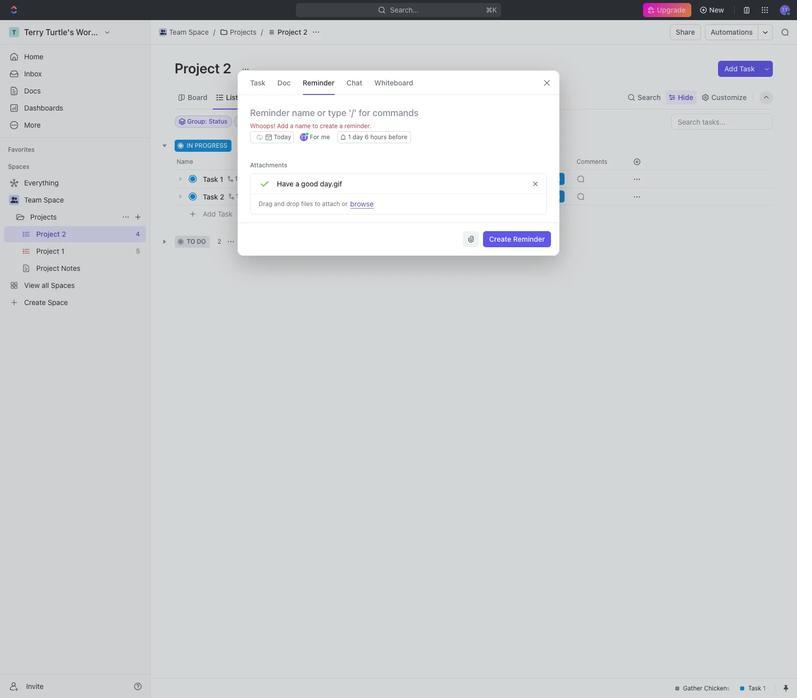 Task type: locate. For each thing, give the bounding box(es) containing it.
browse
[[350, 200, 374, 208]]

a
[[290, 122, 293, 130], [339, 122, 343, 130], [295, 179, 299, 188]]

project 2 link
[[265, 26, 310, 38]]

progress
[[195, 142, 227, 149]]

0 horizontal spatial add task button
[[198, 208, 237, 220]]

a right have
[[295, 179, 299, 188]]

0 vertical spatial team space link
[[156, 26, 211, 38]]

add task down the task 2
[[203, 210, 233, 218]]

1 vertical spatial 1 button
[[226, 192, 240, 202]]

files
[[301, 200, 313, 208]]

1 vertical spatial to
[[315, 200, 320, 208]]

1 horizontal spatial a
[[295, 179, 299, 188]]

1 horizontal spatial add task button
[[258, 140, 301, 152]]

spaces
[[8, 163, 29, 171]]

for
[[310, 133, 319, 141]]

0 vertical spatial add task
[[724, 64, 755, 73]]

1 horizontal spatial project
[[278, 28, 301, 36]]

to inside drag and drop files to attach or browse
[[315, 200, 320, 208]]

doc button
[[277, 71, 291, 95]]

1 horizontal spatial reminder
[[513, 235, 545, 244]]

1 horizontal spatial team space
[[169, 28, 209, 36]]

1 vertical spatial user group image
[[10, 197, 18, 203]]

0 horizontal spatial project 2
[[175, 60, 234, 76]]

1 left day
[[348, 133, 351, 141]]

2 vertical spatial add task
[[203, 210, 233, 218]]

add task down the today
[[270, 142, 297, 149]]

reminder
[[303, 78, 335, 87], [513, 235, 545, 244]]

1 vertical spatial team space link
[[24, 192, 144, 208]]

1 horizontal spatial team
[[169, 28, 187, 36]]

home
[[24, 52, 43, 61]]

task button
[[250, 71, 265, 95]]

0 horizontal spatial project
[[175, 60, 220, 76]]

0 vertical spatial to
[[312, 122, 318, 130]]

add task button up attachments
[[258, 140, 301, 152]]

to for browse
[[315, 200, 320, 208]]

project 2
[[278, 28, 307, 36], [175, 60, 234, 76]]

and
[[274, 200, 285, 208]]

0 horizontal spatial add task
[[203, 210, 233, 218]]

hide button
[[666, 90, 696, 104]]

2 horizontal spatial a
[[339, 122, 343, 130]]

1 vertical spatial project
[[175, 60, 220, 76]]

1 vertical spatial projects
[[30, 213, 57, 221]]

2 vertical spatial add task button
[[198, 208, 237, 220]]

project
[[278, 28, 301, 36], [175, 60, 220, 76]]

name
[[295, 122, 311, 130]]

to up for
[[312, 122, 318, 130]]

task 1
[[203, 175, 223, 183]]

inbox link
[[4, 66, 146, 82]]

add task up customize
[[724, 64, 755, 73]]

0 horizontal spatial team space
[[24, 196, 64, 204]]

home link
[[4, 49, 146, 65]]

sidebar navigation
[[0, 20, 150, 699]]

to
[[312, 122, 318, 130], [315, 200, 320, 208], [187, 238, 195, 246]]

projects
[[230, 28, 256, 36], [30, 213, 57, 221]]

0 vertical spatial projects link
[[217, 26, 259, 38]]

add down the today
[[270, 142, 282, 149]]

team inside sidebar "navigation"
[[24, 196, 42, 204]]

2 horizontal spatial add task
[[724, 64, 755, 73]]

2 horizontal spatial add task button
[[718, 61, 761, 77]]

to right files
[[315, 200, 320, 208]]

add task button up customize
[[718, 61, 761, 77]]

0 horizontal spatial projects
[[30, 213, 57, 221]]

assignees
[[419, 118, 449, 125]]

task down task 1
[[203, 192, 218, 201]]

hide
[[678, 93, 693, 101]]

1 vertical spatial add task
[[270, 142, 297, 149]]

0 vertical spatial team space
[[169, 28, 209, 36]]

drag
[[259, 200, 272, 208]]

hours
[[370, 133, 387, 141]]

1 day 6 hours before
[[348, 133, 407, 141]]

create reminder button
[[483, 231, 551, 248]]

whoops!
[[250, 122, 275, 130]]

task up the task 2
[[203, 175, 218, 183]]

add task button
[[718, 61, 761, 77], [258, 140, 301, 152], [198, 208, 237, 220]]

add
[[724, 64, 738, 73], [277, 122, 288, 130], [270, 142, 282, 149], [203, 210, 216, 218]]

search...
[[390, 6, 419, 14]]

1 horizontal spatial project 2
[[278, 28, 307, 36]]

1 horizontal spatial user group image
[[160, 30, 166, 35]]

invite
[[26, 683, 44, 691]]

customize button
[[698, 90, 750, 104]]

1 vertical spatial reminder
[[513, 235, 545, 244]]

share
[[676, 28, 695, 36]]

0 vertical spatial 1 button
[[225, 174, 239, 184]]

1 vertical spatial team space
[[24, 196, 64, 204]]

or
[[342, 200, 348, 208]]

team
[[169, 28, 187, 36], [24, 196, 42, 204]]

1 horizontal spatial add task
[[270, 142, 297, 149]]

1 button right the task 2
[[226, 192, 240, 202]]

upgrade link
[[643, 3, 691, 17]]

in
[[187, 142, 193, 149]]

1 vertical spatial project 2
[[175, 60, 234, 76]]

/
[[213, 28, 215, 36], [261, 28, 263, 36]]

a right the create
[[339, 122, 343, 130]]

projects inside sidebar "navigation"
[[30, 213, 57, 221]]

add task
[[724, 64, 755, 73], [270, 142, 297, 149], [203, 210, 233, 218]]

favorites button
[[4, 144, 39, 156]]

add task button down the task 2
[[198, 208, 237, 220]]

0 vertical spatial reminder
[[303, 78, 335, 87]]

1 vertical spatial team
[[24, 196, 42, 204]]

0 vertical spatial project 2
[[278, 28, 307, 36]]

team space
[[169, 28, 209, 36], [24, 196, 64, 204]]

dialog containing task
[[238, 70, 560, 256]]

0 vertical spatial add task button
[[718, 61, 761, 77]]

0 horizontal spatial reminder
[[303, 78, 335, 87]]

0 horizontal spatial /
[[213, 28, 215, 36]]

1 vertical spatial space
[[44, 196, 64, 204]]

assignees button
[[407, 116, 454, 128]]

day
[[353, 133, 363, 141]]

tree containing team space
[[4, 175, 146, 311]]

add up customize
[[724, 64, 738, 73]]

today button
[[250, 131, 294, 143]]

1 horizontal spatial space
[[189, 28, 209, 36]]

1 horizontal spatial projects
[[230, 28, 256, 36]]

reminder up table
[[303, 78, 335, 87]]

in progress
[[187, 142, 227, 149]]

0 vertical spatial user group image
[[160, 30, 166, 35]]

task up calendar link
[[250, 78, 265, 87]]

2
[[303, 28, 307, 36], [223, 60, 231, 76], [239, 142, 243, 149], [220, 192, 224, 201], [217, 238, 221, 246]]

reminder.
[[344, 122, 371, 130]]

tree
[[4, 175, 146, 311]]

whiteboard
[[374, 78, 413, 87]]

1
[[348, 133, 351, 141], [220, 175, 223, 183], [235, 175, 238, 183], [236, 193, 239, 200]]

0 horizontal spatial projects link
[[30, 209, 118, 225]]

0 horizontal spatial team space link
[[24, 192, 144, 208]]

0 horizontal spatial user group image
[[10, 197, 18, 203]]

reminder right create
[[513, 235, 545, 244]]

a left name
[[290, 122, 293, 130]]

projects link
[[217, 26, 259, 38], [30, 209, 118, 225]]

user group image
[[160, 30, 166, 35], [10, 197, 18, 203]]

0 horizontal spatial team
[[24, 196, 42, 204]]

user group image inside sidebar "navigation"
[[10, 197, 18, 203]]

automations
[[711, 28, 753, 36]]

task
[[740, 64, 755, 73], [250, 78, 265, 87], [284, 142, 297, 149], [203, 175, 218, 183], [203, 192, 218, 201], [218, 210, 233, 218]]

docs link
[[4, 83, 146, 99]]

1 horizontal spatial /
[[261, 28, 263, 36]]

share button
[[670, 24, 701, 40]]

0 horizontal spatial space
[[44, 196, 64, 204]]

0 vertical spatial project
[[278, 28, 301, 36]]

1 button right task 1
[[225, 174, 239, 184]]

whiteboard button
[[374, 71, 413, 95]]

0 vertical spatial team
[[169, 28, 187, 36]]

1 inside dropdown button
[[348, 133, 351, 141]]

board link
[[186, 90, 207, 104]]

today
[[274, 133, 291, 141]]

add down the task 2
[[203, 210, 216, 218]]

before
[[388, 133, 407, 141]]

to left do
[[187, 238, 195, 246]]

dialog
[[238, 70, 560, 256]]

1 button
[[225, 174, 239, 184], [226, 192, 240, 202]]

1 vertical spatial add task button
[[258, 140, 301, 152]]

team space link
[[156, 26, 211, 38], [24, 192, 144, 208]]

whoops! add a name to create a reminder.
[[250, 122, 371, 130]]



Task type: vqa. For each thing, say whether or not it's contained in the screenshot.
laptop code image at the bottom of the page
no



Task type: describe. For each thing, give the bounding box(es) containing it.
tree inside sidebar "navigation"
[[4, 175, 146, 311]]

task up customize
[[740, 64, 755, 73]]

doc
[[277, 78, 291, 87]]

reminder button
[[303, 71, 335, 95]]

chat button
[[347, 71, 362, 95]]

1 horizontal spatial team space link
[[156, 26, 211, 38]]

0 vertical spatial space
[[189, 28, 209, 36]]

to for reminder.
[[312, 122, 318, 130]]

new
[[709, 6, 724, 14]]

to do
[[187, 238, 206, 246]]

1 vertical spatial projects link
[[30, 209, 118, 225]]

1 up the task 2
[[220, 175, 223, 183]]

drop
[[286, 200, 299, 208]]

for me
[[310, 133, 330, 141]]

attach
[[322, 200, 340, 208]]

0 horizontal spatial a
[[290, 122, 293, 130]]

create
[[320, 122, 338, 130]]

team space inside sidebar "navigation"
[[24, 196, 64, 204]]

create reminder
[[489, 235, 545, 244]]

upgrade
[[657, 6, 686, 14]]

list link
[[224, 90, 238, 104]]

user group image inside 'team space' link
[[160, 30, 166, 35]]

task 2
[[203, 192, 224, 201]]

reminder inside button
[[513, 235, 545, 244]]

docs
[[24, 87, 41, 95]]

Reminder na﻿me or type '/' for commands text field
[[238, 107, 559, 131]]

1 / from the left
[[213, 28, 215, 36]]

attachments
[[250, 162, 287, 169]]

good
[[301, 179, 318, 188]]

have a good day.gif
[[277, 179, 342, 188]]

day.gif
[[320, 179, 342, 188]]

create
[[489, 235, 511, 244]]

search
[[638, 93, 661, 101]]

chat
[[347, 78, 362, 87]]

dashboards link
[[4, 100, 146, 116]]

search button
[[625, 90, 664, 104]]

⌘k
[[486, 6, 497, 14]]

task down the task 2
[[218, 210, 233, 218]]

6
[[365, 133, 369, 141]]

customize
[[711, 93, 747, 101]]

tt
[[301, 134, 307, 140]]

1 horizontal spatial projects link
[[217, 26, 259, 38]]

0 vertical spatial projects
[[230, 28, 256, 36]]

list
[[226, 93, 238, 101]]

table
[[305, 93, 323, 101]]

table link
[[303, 90, 323, 104]]

task down the today
[[284, 142, 297, 149]]

calendar link
[[255, 90, 287, 104]]

do
[[197, 238, 206, 246]]

favorites
[[8, 146, 35, 153]]

automations button
[[706, 25, 758, 40]]

1 button for 1
[[225, 174, 239, 184]]

have
[[277, 179, 294, 188]]

inbox
[[24, 69, 42, 78]]

2 / from the left
[[261, 28, 263, 36]]

new button
[[695, 2, 730, 18]]

1 day 6 hours before button
[[337, 131, 411, 143]]

dashboards
[[24, 104, 63, 112]]

board
[[188, 93, 207, 101]]

calendar
[[257, 93, 287, 101]]

2 vertical spatial to
[[187, 238, 195, 246]]

gantt link
[[340, 90, 360, 104]]

drag and drop files to attach or browse
[[259, 200, 374, 208]]

1 button for 2
[[226, 192, 240, 202]]

me
[[321, 133, 330, 141]]

add up the today
[[277, 122, 288, 130]]

Search tasks... text field
[[672, 114, 772, 129]]

gantt
[[342, 93, 360, 101]]

1 right the task 2
[[236, 193, 239, 200]]

project 2 inside project 2 link
[[278, 28, 307, 36]]

1 right task 1
[[235, 175, 238, 183]]

space inside sidebar "navigation"
[[44, 196, 64, 204]]



